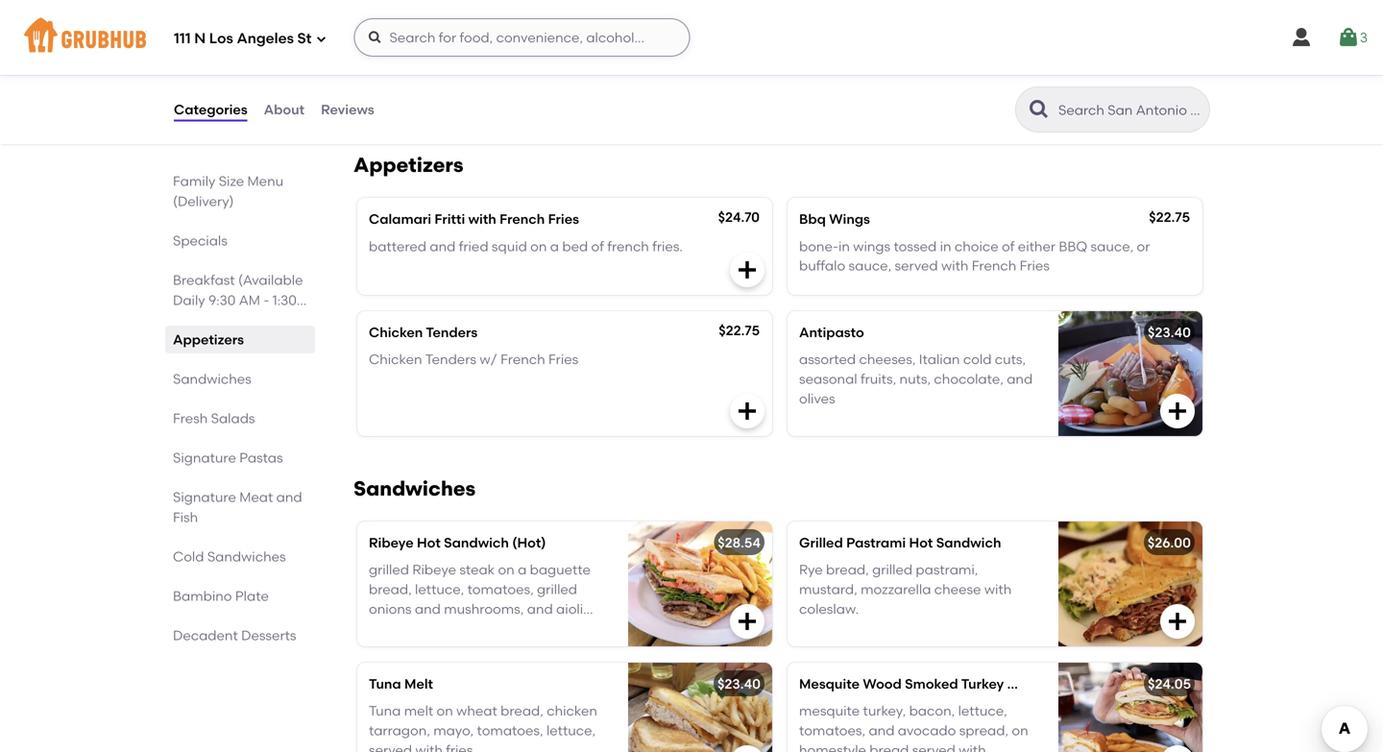 Task type: vqa. For each thing, say whether or not it's contained in the screenshot.
left "$22.75"
yes



Task type: describe. For each thing, give the bounding box(es) containing it.
or
[[1137, 238, 1151, 255]]

tuna for tuna melt on wheat bread, chicken tarragon, mayo, tomatoes, lettuce, served with fries.
[[369, 703, 401, 720]]

french inside bone-in wings tossed in choice of either bbq sauce, or buffalo sauce, served with french fries
[[972, 258, 1017, 274]]

reviews
[[321, 101, 375, 118]]

fresh
[[173, 410, 208, 427]]

2 vertical spatial sandwiches
[[207, 549, 286, 565]]

w/
[[480, 351, 498, 368]]

tuna melt on wheat bread, chicken tarragon, mayo, tomatoes, lettuce, served with fries.
[[369, 703, 598, 752]]

lettuce, inside the mesquite turkey, bacon, lettuce, tomatoes, and avocado spread, on homestyle bread served wi
[[959, 703, 1008, 720]]

smoked
[[905, 676, 959, 692]]

signature for signature meat and fish
[[173, 489, 236, 505]]

family size menu (delivery) tab
[[173, 171, 308, 211]]

fries. inside 'tuna melt on wheat bread, chicken tarragon, mayo, tomatoes, lettuce, served with fries.'
[[446, 742, 477, 752]]

fish
[[173, 509, 198, 526]]

mesquite wood smoked turkey sandwich
[[800, 676, 1073, 692]]

1 in from the left
[[839, 238, 850, 255]]

assorted cheeses, italian cold cuts, seasonal fruits, nuts, chocolate, and olives
[[800, 351, 1033, 407]]

am
[[239, 292, 260, 308]]

fried
[[459, 238, 489, 255]]

$23.40 for assorted cheeses, italian cold cuts, seasonal fruits, nuts, chocolate, and olives
[[1148, 324, 1192, 341]]

decadent
[[173, 628, 238, 644]]

bread, inside 'tuna melt on wheat bread, chicken tarragon, mayo, tomatoes, lettuce, served with fries.'
[[501, 703, 544, 720]]

0 vertical spatial ribeye
[[369, 535, 414, 551]]

1 horizontal spatial sauce,
[[1091, 238, 1134, 255]]

of inside bone-in wings tossed in choice of either bbq sauce, or buffalo sauce, served with french fries
[[1002, 238, 1015, 255]]

los
[[209, 30, 233, 47]]

on inside grilled ribeye steak on a baguette bread, lettuce, tomatoes, grilled onions and mushrooms, and aioli dressing served with french fries.
[[498, 562, 515, 578]]

2 in from the left
[[940, 238, 952, 255]]

tuna melt
[[369, 676, 433, 692]]

with inside french toast plate  served with sausage, potatoes, and eggs
[[540, 28, 568, 44]]

cold
[[964, 351, 992, 368]]

chicken for chicken tenders
[[369, 324, 423, 341]]

1 horizontal spatial grilled
[[537, 581, 578, 598]]

svg image for french toast plate  served with sausage, potatoes, and eggs
[[736, 76, 759, 99]]

served inside bone-in wings tossed in choice of either bbq sauce, or buffalo sauce, served with french fries
[[895, 258, 939, 274]]

on right squid
[[531, 238, 547, 255]]

proceed to checkout
[[1160, 625, 1300, 641]]

antipasto
[[800, 324, 865, 341]]

battered and fried squid on a bed of french fries.
[[369, 238, 683, 255]]

plate inside tab
[[235, 588, 269, 604]]

rye bread, grilled pastrami, mustard, mozzarella cheese with coleslaw.
[[800, 562, 1012, 617]]

breakfast
[[173, 272, 235, 288]]

tuna for tuna melt
[[369, 676, 401, 692]]

signature meat and fish
[[173, 489, 302, 526]]

lettuce, inside grilled ribeye steak on a baguette bread, lettuce, tomatoes, grilled onions and mushrooms, and aioli dressing served with french fries.
[[415, 581, 464, 598]]

melt
[[405, 676, 433, 692]]

1 horizontal spatial a
[[550, 238, 559, 255]]

(hot)
[[512, 535, 546, 551]]

either
[[1018, 238, 1056, 255]]

cheese
[[935, 581, 982, 598]]

served
[[492, 28, 537, 44]]

with inside rye bread, grilled pastrami, mustard, mozzarella cheese with coleslaw.
[[985, 581, 1012, 598]]

$26.00
[[1148, 535, 1192, 551]]

n
[[194, 30, 206, 47]]

served inside the mesquite turkey, bacon, lettuce, tomatoes, and avocado spread, on homestyle bread served wi
[[913, 742, 956, 752]]

tarragon,
[[369, 723, 430, 739]]

wings
[[854, 238, 891, 255]]

seasonal
[[800, 371, 858, 387]]

fritti
[[435, 211, 465, 227]]

0 vertical spatial appetizers
[[354, 153, 464, 177]]

pm)
[[173, 312, 198, 329]]

battered
[[369, 238, 427, 255]]

dressing
[[369, 620, 424, 637]]

1 vertical spatial sauce,
[[849, 258, 892, 274]]

9:30
[[209, 292, 236, 308]]

tenders for chicken tenders
[[426, 324, 478, 341]]

chicken for chicken tenders w/ french fries
[[369, 351, 422, 368]]

Search for food, convenience, alcohol... search field
[[354, 18, 690, 57]]

steak
[[460, 562, 495, 578]]

fries for chicken tenders w/ french fries
[[549, 351, 579, 368]]

squid
[[492, 238, 527, 255]]

ribeye hot sandwich (hot)
[[369, 535, 546, 551]]

fries inside bone-in wings tossed in choice of either bbq sauce, or buffalo sauce, served with french fries
[[1020, 258, 1050, 274]]

and inside the mesquite turkey, bacon, lettuce, tomatoes, and avocado spread, on homestyle bread served wi
[[869, 723, 895, 739]]

french inside grilled ribeye steak on a baguette bread, lettuce, tomatoes, grilled onions and mushrooms, and aioli dressing served with french fries.
[[504, 620, 546, 637]]

2 horizontal spatial fries.
[[653, 238, 683, 255]]

sausage,
[[369, 47, 428, 64]]

bbq
[[800, 211, 826, 227]]

wood
[[863, 676, 902, 692]]

bambino
[[173, 588, 232, 604]]

a inside grilled ribeye steak on a baguette bread, lettuce, tomatoes, grilled onions and mushrooms, and aioli dressing served with french fries.
[[518, 562, 527, 578]]

and inside signature meat and fish
[[276, 489, 302, 505]]

mesquite
[[800, 703, 860, 720]]

french toast plate image
[[628, 0, 773, 112]]

bbq wings
[[800, 211, 871, 227]]

bed
[[563, 238, 588, 255]]

pastrami,
[[916, 562, 979, 578]]

turkey,
[[863, 703, 906, 720]]

fruits,
[[861, 371, 897, 387]]

grilled pastrami hot sandwich
[[800, 535, 1002, 551]]

search icon image
[[1028, 98, 1051, 121]]

family size menu (delivery)
[[173, 173, 284, 209]]

french inside french toast plate  served with sausage, potatoes, and eggs
[[369, 28, 414, 44]]

tomatoes, for wheat
[[477, 723, 544, 739]]

tenders for chicken tenders w/ french fries
[[425, 351, 477, 368]]

signature pastas tab
[[173, 448, 308, 468]]

2 horizontal spatial sandwich
[[1008, 676, 1073, 692]]

plate for french toast plate
[[456, 1, 491, 17]]

specials tab
[[173, 231, 308, 251]]

cold
[[173, 549, 204, 565]]

antipasto image
[[1059, 311, 1203, 436]]

grilled pastrami hot sandwich image
[[1059, 522, 1203, 647]]

tuna melt image
[[628, 663, 773, 752]]

cuts,
[[995, 351, 1026, 368]]

proceed to checkout button
[[1101, 616, 1359, 650]]

bread, inside rye bread, grilled pastrami, mustard, mozzarella cheese with coleslaw.
[[826, 562, 869, 578]]

decadent desserts
[[173, 628, 296, 644]]

turkey
[[962, 676, 1005, 692]]

chicken tenders w/ french fries
[[369, 351, 579, 368]]

homestyle
[[800, 742, 867, 752]]

salads
[[211, 410, 255, 427]]

mayo,
[[434, 723, 474, 739]]

(delivery)
[[173, 193, 234, 209]]

pastrami
[[847, 535, 906, 551]]

-
[[264, 292, 269, 308]]

to
[[1219, 625, 1233, 641]]

family
[[173, 173, 216, 189]]

choice
[[955, 238, 999, 255]]

mesquite wood smoked turkey sandwich image
[[1059, 663, 1203, 752]]

mushrooms,
[[444, 601, 524, 617]]

chocolate,
[[934, 371, 1004, 387]]

with inside 'tuna melt on wheat bread, chicken tarragon, mayo, tomatoes, lettuce, served with fries.'
[[416, 742, 443, 752]]

svg image inside '3' button
[[1338, 26, 1361, 49]]

aioli
[[556, 601, 583, 617]]

with up fried
[[469, 211, 497, 227]]

bacon,
[[910, 703, 955, 720]]

and up "dressing"
[[415, 601, 441, 617]]

meat
[[239, 489, 273, 505]]

eggs
[[526, 47, 558, 64]]

mozzarella
[[861, 581, 932, 598]]

0 horizontal spatial sandwich
[[444, 535, 509, 551]]

categories
[[174, 101, 248, 118]]

0 vertical spatial sandwiches
[[173, 371, 252, 387]]

nuts,
[[900, 371, 931, 387]]

svg image for battered and fried squid on a bed of french fries.
[[736, 258, 759, 282]]



Task type: locate. For each thing, give the bounding box(es) containing it.
2 vertical spatial svg image
[[736, 258, 759, 282]]

1 vertical spatial $23.40
[[718, 676, 761, 692]]

tenders up chicken tenders w/ french fries
[[426, 324, 478, 341]]

toast up french toast plate  served with sausage, potatoes, and eggs
[[417, 1, 453, 17]]

a left the bed
[[550, 238, 559, 255]]

fries. down mayo,
[[446, 742, 477, 752]]

svg image down "main navigation" navigation
[[736, 76, 759, 99]]

toast inside french toast plate  served with sausage, potatoes, and eggs
[[417, 28, 452, 44]]

and inside assorted cheeses, italian cold cuts, seasonal fruits, nuts, chocolate, and olives
[[1007, 371, 1033, 387]]

bambino plate
[[173, 588, 269, 604]]

0 vertical spatial toast
[[417, 1, 453, 17]]

grilled down baguette
[[537, 581, 578, 598]]

ribeye inside grilled ribeye steak on a baguette bread, lettuce, tomatoes, grilled onions and mushrooms, and aioli dressing served with french fries.
[[413, 562, 456, 578]]

and up the "bread"
[[869, 723, 895, 739]]

0 vertical spatial $23.40
[[1148, 324, 1192, 341]]

grilled up "mozzarella"
[[873, 562, 913, 578]]

french
[[608, 238, 649, 255], [504, 620, 546, 637]]

of right the bed
[[592, 238, 604, 255]]

on right steak on the bottom of the page
[[498, 562, 515, 578]]

sauce, left the "or"
[[1091, 238, 1134, 255]]

signature up fish at the left bottom of page
[[173, 489, 236, 505]]

plate up the potatoes,
[[455, 28, 489, 44]]

of left "either" on the right top
[[1002, 238, 1015, 255]]

grilled ribeye steak on a baguette bread, lettuce, tomatoes, grilled onions and mushrooms, and aioli dressing served with french fries.
[[369, 562, 591, 637]]

buffalo
[[800, 258, 846, 274]]

1 horizontal spatial appetizers
[[354, 153, 464, 177]]

1 horizontal spatial lettuce,
[[547, 723, 596, 739]]

and down cuts,
[[1007, 371, 1033, 387]]

2 hot from the left
[[910, 535, 933, 551]]

menu
[[247, 173, 284, 189]]

french
[[369, 1, 414, 17], [369, 28, 414, 44], [500, 211, 545, 227], [972, 258, 1017, 274], [501, 351, 546, 368]]

1 vertical spatial tuna
[[369, 703, 401, 720]]

appetizers inside breakfast (available daily 9:30 am - 1:30 pm) appetizers
[[173, 332, 244, 348]]

0 horizontal spatial appetizers
[[173, 332, 244, 348]]

with down choice
[[942, 258, 969, 274]]

decadent desserts tab
[[173, 626, 308, 646]]

st
[[297, 30, 312, 47]]

$23.40 down the "or"
[[1148, 324, 1192, 341]]

a down the (hot)
[[518, 562, 527, 578]]

chicken up chicken tenders w/ french fries
[[369, 324, 423, 341]]

plate up french toast plate  served with sausage, potatoes, and eggs
[[456, 1, 491, 17]]

served inside grilled ribeye steak on a baguette bread, lettuce, tomatoes, grilled onions and mushrooms, and aioli dressing served with french fries.
[[427, 620, 470, 637]]

(available
[[238, 272, 303, 288]]

sandwiches
[[173, 371, 252, 387], [354, 477, 476, 501], [207, 549, 286, 565]]

sandwich up steak on the bottom of the page
[[444, 535, 509, 551]]

toast for french toast plate  served with sausage, potatoes, and eggs
[[417, 28, 452, 44]]

bread, inside grilled ribeye steak on a baguette bread, lettuce, tomatoes, grilled onions and mushrooms, and aioli dressing served with french fries.
[[369, 581, 412, 598]]

fries. down aioli
[[549, 620, 580, 637]]

svg image up sausage,
[[368, 30, 383, 45]]

1 vertical spatial fries.
[[549, 620, 580, 637]]

on right spread,
[[1012, 723, 1029, 739]]

0 horizontal spatial fries.
[[446, 742, 477, 752]]

served down mushrooms, at the left of page
[[427, 620, 470, 637]]

0 vertical spatial plate
[[456, 1, 491, 17]]

and left aioli
[[527, 601, 553, 617]]

2 chicken from the top
[[369, 351, 422, 368]]

ribeye hot sandwich (hot) image
[[628, 522, 773, 647]]

plate up decadent desserts tab on the bottom left of page
[[235, 588, 269, 604]]

on inside 'tuna melt on wheat bread, chicken tarragon, mayo, tomatoes, lettuce, served with fries.'
[[437, 703, 453, 720]]

1:30
[[273, 292, 297, 308]]

1 vertical spatial bread,
[[369, 581, 412, 598]]

reviews button
[[320, 75, 376, 144]]

mesquite turkey, bacon, lettuce, tomatoes, and avocado spread, on homestyle bread served wi
[[800, 703, 1029, 752]]

2 tuna from the top
[[369, 703, 401, 720]]

a
[[550, 238, 559, 255], [518, 562, 527, 578]]

1 horizontal spatial fries.
[[549, 620, 580, 637]]

2 signature from the top
[[173, 489, 236, 505]]

svg image
[[368, 30, 383, 45], [736, 76, 759, 99], [736, 258, 759, 282]]

1 vertical spatial ribeye
[[413, 562, 456, 578]]

in left wings
[[839, 238, 850, 255]]

spread,
[[960, 723, 1009, 739]]

cold sandwiches
[[173, 549, 286, 565]]

0 vertical spatial fries.
[[653, 238, 683, 255]]

signature inside signature meat and fish
[[173, 489, 236, 505]]

tomatoes, up mushrooms, at the left of page
[[468, 581, 534, 598]]

about button
[[263, 75, 306, 144]]

tenders left w/
[[425, 351, 477, 368]]

signature pastas
[[173, 450, 283, 466]]

signature down fresh salads
[[173, 450, 236, 466]]

0 horizontal spatial french
[[504, 620, 546, 637]]

0 horizontal spatial a
[[518, 562, 527, 578]]

bread
[[870, 742, 909, 752]]

0 vertical spatial signature
[[173, 450, 236, 466]]

sauce,
[[1091, 238, 1134, 255], [849, 258, 892, 274]]

chicken tenders
[[369, 324, 478, 341]]

2 horizontal spatial lettuce,
[[959, 703, 1008, 720]]

mustard,
[[800, 581, 858, 598]]

3
[[1361, 29, 1368, 46]]

1 hot from the left
[[417, 535, 441, 551]]

lettuce, inside 'tuna melt on wheat bread, chicken tarragon, mayo, tomatoes, lettuce, served with fries.'
[[547, 723, 596, 739]]

in
[[839, 238, 850, 255], [940, 238, 952, 255]]

1 horizontal spatial hot
[[910, 535, 933, 551]]

svg image inside "main navigation" navigation
[[368, 30, 383, 45]]

1 horizontal spatial of
[[1002, 238, 1015, 255]]

proceed
[[1160, 625, 1216, 641]]

sandwiches up ribeye hot sandwich (hot)
[[354, 477, 476, 501]]

in right tossed
[[940, 238, 952, 255]]

svg image
[[1291, 26, 1314, 49], [1338, 26, 1361, 49], [316, 33, 327, 45], [1167, 76, 1190, 99], [736, 400, 759, 423], [1167, 400, 1190, 423], [736, 610, 759, 633], [1167, 610, 1190, 633]]

with down mayo,
[[416, 742, 443, 752]]

0 vertical spatial svg image
[[368, 30, 383, 45]]

toast down french toast plate
[[417, 28, 452, 44]]

appetizers down pm)
[[173, 332, 244, 348]]

coleslaw.
[[800, 601, 859, 617]]

sandwiches up bambino plate tab
[[207, 549, 286, 565]]

french right the bed
[[608, 238, 649, 255]]

with right cheese
[[985, 581, 1012, 598]]

ribeye
[[369, 535, 414, 551], [413, 562, 456, 578]]

on inside the mesquite turkey, bacon, lettuce, tomatoes, and avocado spread, on homestyle bread served wi
[[1012, 723, 1029, 739]]

1 vertical spatial toast
[[417, 28, 452, 44]]

0 vertical spatial a
[[550, 238, 559, 255]]

0 horizontal spatial sauce,
[[849, 258, 892, 274]]

$22.75 up the "or"
[[1150, 209, 1191, 225]]

$23.40 left mesquite
[[718, 676, 761, 692]]

french toast plate
[[369, 1, 491, 17]]

chicken down chicken tenders
[[369, 351, 422, 368]]

lettuce, up spread,
[[959, 703, 1008, 720]]

2 vertical spatial fries.
[[446, 742, 477, 752]]

hot up pastrami,
[[910, 535, 933, 551]]

111 n los angeles st
[[174, 30, 312, 47]]

fries up the bed
[[548, 211, 579, 227]]

1 horizontal spatial bread,
[[501, 703, 544, 720]]

0 vertical spatial fries
[[548, 211, 579, 227]]

bread, right wheat
[[501, 703, 544, 720]]

tomatoes, inside the mesquite turkey, bacon, lettuce, tomatoes, and avocado spread, on homestyle bread served wi
[[800, 723, 866, 739]]

fries
[[548, 211, 579, 227], [1020, 258, 1050, 274], [549, 351, 579, 368]]

potatoes,
[[431, 47, 493, 64]]

2 vertical spatial fries
[[549, 351, 579, 368]]

fries. right the bed
[[653, 238, 683, 255]]

fries for calamari fritti with french fries
[[548, 211, 579, 227]]

hot up grilled ribeye steak on a baguette bread, lettuce, tomatoes, grilled onions and mushrooms, and aioli dressing served with french fries.
[[417, 535, 441, 551]]

111
[[174, 30, 191, 47]]

sandwich
[[444, 535, 509, 551], [937, 535, 1002, 551], [1008, 676, 1073, 692]]

plate for french toast plate  served with sausage, potatoes, and eggs
[[455, 28, 489, 44]]

and down served
[[497, 47, 523, 64]]

tomatoes, down wheat
[[477, 723, 544, 739]]

1 vertical spatial lettuce,
[[959, 703, 1008, 720]]

and right meat
[[276, 489, 302, 505]]

0 horizontal spatial grilled
[[369, 562, 409, 578]]

with inside grilled ribeye steak on a baguette bread, lettuce, tomatoes, grilled onions and mushrooms, and aioli dressing served with french fries.
[[474, 620, 501, 637]]

tuna up tarragon,
[[369, 703, 401, 720]]

pastas
[[239, 450, 283, 466]]

1 vertical spatial sandwiches
[[354, 477, 476, 501]]

sandwich right turkey
[[1008, 676, 1073, 692]]

wheat
[[457, 703, 498, 720]]

sauce, down wings
[[849, 258, 892, 274]]

1 tuna from the top
[[369, 676, 401, 692]]

0 vertical spatial tuna
[[369, 676, 401, 692]]

cold sandwiches tab
[[173, 547, 308, 567]]

sandwiches up fresh salads
[[173, 371, 252, 387]]

1 vertical spatial $22.75
[[719, 322, 760, 339]]

bbq
[[1059, 238, 1088, 255]]

2 horizontal spatial bread,
[[826, 562, 869, 578]]

0 horizontal spatial $23.40
[[718, 676, 761, 692]]

chicken
[[547, 703, 598, 720]]

0 horizontal spatial hot
[[417, 535, 441, 551]]

signature inside tab
[[173, 450, 236, 466]]

1 chicken from the top
[[369, 324, 423, 341]]

served down tossed
[[895, 258, 939, 274]]

bambino plate tab
[[173, 586, 308, 606]]

breakfast (available daily 9:30 am - 1:30 pm) appetizers
[[173, 272, 303, 348]]

plate
[[456, 1, 491, 17], [455, 28, 489, 44], [235, 588, 269, 604]]

desserts
[[241, 628, 296, 644]]

$22.75 for bone-in wings tossed in choice of either bbq sauce, or buffalo sauce, served with french fries
[[1150, 209, 1191, 225]]

lettuce, down chicken
[[547, 723, 596, 739]]

toast for french toast plate
[[417, 1, 453, 17]]

1 vertical spatial appetizers
[[173, 332, 244, 348]]

ribeye up onions
[[369, 535, 414, 551]]

on
[[531, 238, 547, 255], [498, 562, 515, 578], [437, 703, 453, 720], [1012, 723, 1029, 739]]

0 vertical spatial $22.75
[[1150, 209, 1191, 225]]

and down fritti at the top left
[[430, 238, 456, 255]]

tuna inside 'tuna melt on wheat bread, chicken tarragon, mayo, tomatoes, lettuce, served with fries.'
[[369, 703, 401, 720]]

with
[[540, 28, 568, 44], [469, 211, 497, 227], [942, 258, 969, 274], [985, 581, 1012, 598], [474, 620, 501, 637], [416, 742, 443, 752]]

0 vertical spatial lettuce,
[[415, 581, 464, 598]]

sandwich up pastrami,
[[937, 535, 1002, 551]]

0 horizontal spatial bread,
[[369, 581, 412, 598]]

2 of from the left
[[1002, 238, 1015, 255]]

bread, up mustard,
[[826, 562, 869, 578]]

tomatoes, inside 'tuna melt on wheat bread, chicken tarragon, mayo, tomatoes, lettuce, served with fries.'
[[477, 723, 544, 739]]

with up eggs
[[540, 28, 568, 44]]

and
[[497, 47, 523, 64], [430, 238, 456, 255], [1007, 371, 1033, 387], [276, 489, 302, 505], [415, 601, 441, 617], [527, 601, 553, 617], [869, 723, 895, 739]]

hot
[[417, 535, 441, 551], [910, 535, 933, 551]]

tomatoes, for on
[[468, 581, 534, 598]]

1 horizontal spatial french
[[608, 238, 649, 255]]

1 vertical spatial french
[[504, 620, 546, 637]]

signature meat and fish tab
[[173, 487, 308, 528]]

with down mushrooms, at the left of page
[[474, 620, 501, 637]]

categories button
[[173, 75, 249, 144]]

$23.40
[[1148, 324, 1192, 341], [718, 676, 761, 692]]

fries. inside grilled ribeye steak on a baguette bread, lettuce, tomatoes, grilled onions and mushrooms, and aioli dressing served with french fries.
[[549, 620, 580, 637]]

1 vertical spatial tenders
[[425, 351, 477, 368]]

size
[[219, 173, 244, 189]]

tomatoes, up homestyle
[[800, 723, 866, 739]]

signature for signature pastas
[[173, 450, 236, 466]]

2 vertical spatial plate
[[235, 588, 269, 604]]

baguette
[[530, 562, 591, 578]]

served down avocado
[[913, 742, 956, 752]]

2 vertical spatial bread,
[[501, 703, 544, 720]]

breakfast (available daily 9:30 am - 1:30 pm) tab
[[173, 270, 308, 329]]

ribeye down ribeye hot sandwich (hot)
[[413, 562, 456, 578]]

grilled
[[800, 535, 843, 551]]

tuna left melt on the bottom left of the page
[[369, 676, 401, 692]]

1 vertical spatial fries
[[1020, 258, 1050, 274]]

svg image down $24.70
[[736, 258, 759, 282]]

served down tarragon,
[[369, 742, 412, 752]]

$22.75 for chicken tenders w/ french fries
[[719, 322, 760, 339]]

wings
[[830, 211, 871, 227]]

1 vertical spatial signature
[[173, 489, 236, 505]]

0 horizontal spatial $22.75
[[719, 322, 760, 339]]

grilled
[[369, 562, 409, 578], [873, 562, 913, 578], [537, 581, 578, 598]]

bread, up onions
[[369, 581, 412, 598]]

tenders
[[426, 324, 478, 341], [425, 351, 477, 368]]

fresh salads
[[173, 410, 255, 427]]

0 vertical spatial chicken
[[369, 324, 423, 341]]

$23.40 for tuna melt on wheat bread, chicken tarragon, mayo, tomatoes, lettuce, served with fries.
[[718, 676, 761, 692]]

0 horizontal spatial of
[[592, 238, 604, 255]]

appetizers tab
[[173, 330, 308, 350]]

1 horizontal spatial sandwich
[[937, 535, 1002, 551]]

calamari fritti with french fries
[[369, 211, 579, 227]]

1 of from the left
[[592, 238, 604, 255]]

0 horizontal spatial lettuce,
[[415, 581, 464, 598]]

0 vertical spatial bread,
[[826, 562, 869, 578]]

1 vertical spatial plate
[[455, 28, 489, 44]]

grilled inside rye bread, grilled pastrami, mustard, mozzarella cheese with coleslaw.
[[873, 562, 913, 578]]

assorted
[[800, 351, 856, 368]]

lettuce, down steak on the bottom of the page
[[415, 581, 464, 598]]

checkout
[[1236, 625, 1300, 641]]

mesquite
[[800, 676, 860, 692]]

1 vertical spatial a
[[518, 562, 527, 578]]

1 vertical spatial svg image
[[736, 76, 759, 99]]

fries.
[[653, 238, 683, 255], [549, 620, 580, 637], [446, 742, 477, 752]]

$22.75 left antipasto
[[719, 322, 760, 339]]

fresh salads tab
[[173, 408, 308, 429]]

sandwiches tab
[[173, 369, 308, 389]]

1 vertical spatial chicken
[[369, 351, 422, 368]]

tomatoes, inside grilled ribeye steak on a baguette bread, lettuce, tomatoes, grilled onions and mushrooms, and aioli dressing served with french fries.
[[468, 581, 534, 598]]

angeles
[[237, 30, 294, 47]]

bone-in wings tossed in choice of either bbq sauce, or buffalo sauce, served with french fries
[[800, 238, 1151, 274]]

0 horizontal spatial in
[[839, 238, 850, 255]]

on up mayo,
[[437, 703, 453, 720]]

grilled up onions
[[369, 562, 409, 578]]

and inside french toast plate  served with sausage, potatoes, and eggs
[[497, 47, 523, 64]]

plate inside french toast plate  served with sausage, potatoes, and eggs
[[455, 28, 489, 44]]

olives
[[800, 390, 836, 407]]

2 horizontal spatial grilled
[[873, 562, 913, 578]]

calamari
[[369, 211, 432, 227]]

tossed
[[894, 238, 937, 255]]

1 horizontal spatial $23.40
[[1148, 324, 1192, 341]]

0 vertical spatial tenders
[[426, 324, 478, 341]]

1 signature from the top
[[173, 450, 236, 466]]

$24.70
[[718, 209, 760, 225]]

cheeses,
[[860, 351, 916, 368]]

1 horizontal spatial in
[[940, 238, 952, 255]]

3 button
[[1338, 20, 1368, 55]]

french down mushrooms, at the left of page
[[504, 620, 546, 637]]

Search San Antonio Winery Los Angeles search field
[[1057, 101, 1204, 119]]

fries right w/
[[549, 351, 579, 368]]

fries down "either" on the right top
[[1020, 258, 1050, 274]]

served inside 'tuna melt on wheat bread, chicken tarragon, mayo, tomatoes, lettuce, served with fries.'
[[369, 742, 412, 752]]

0 vertical spatial sauce,
[[1091, 238, 1134, 255]]

2 vertical spatial lettuce,
[[547, 723, 596, 739]]

appetizers up calamari
[[354, 153, 464, 177]]

1 horizontal spatial $22.75
[[1150, 209, 1191, 225]]

main navigation navigation
[[0, 0, 1384, 75]]

0 vertical spatial french
[[608, 238, 649, 255]]

with inside bone-in wings tossed in choice of either bbq sauce, or buffalo sauce, served with french fries
[[942, 258, 969, 274]]



